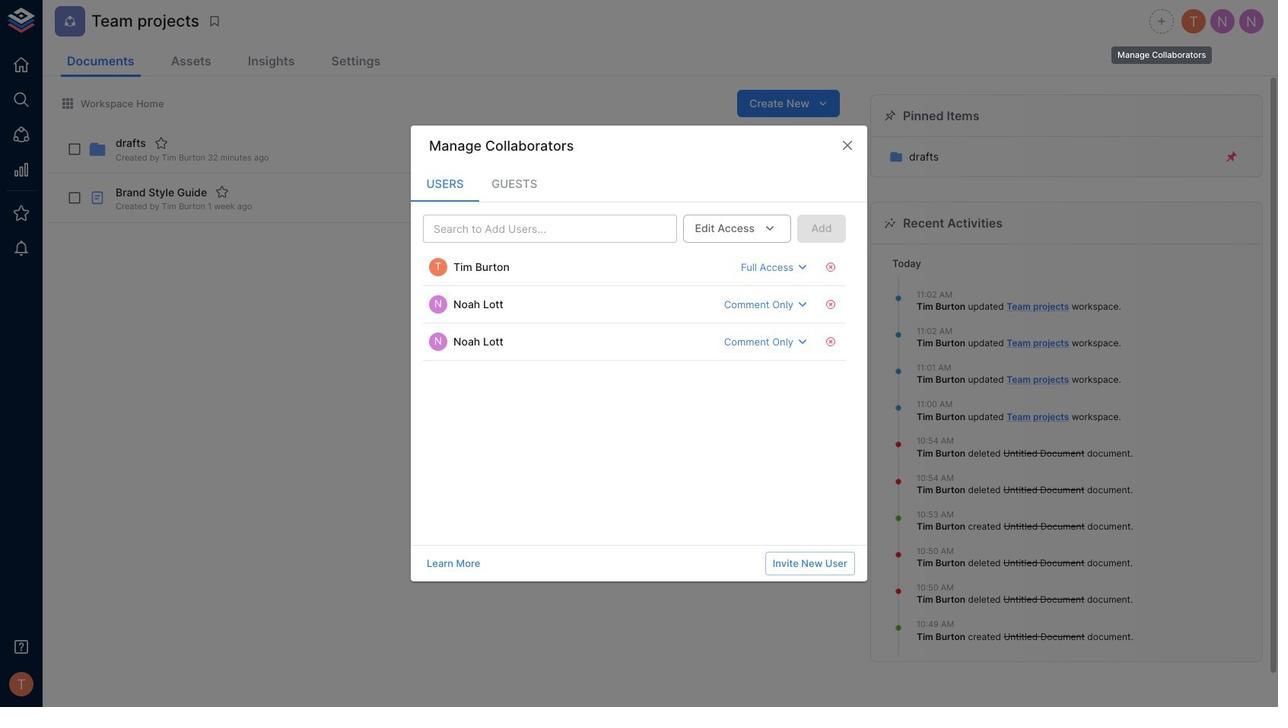 Task type: vqa. For each thing, say whether or not it's contained in the screenshot.
Favorite 'icon'
yes



Task type: describe. For each thing, give the bounding box(es) containing it.
unpin image
[[1225, 150, 1239, 164]]

bookmark image
[[208, 14, 221, 28]]

0 horizontal spatial favorite image
[[154, 136, 168, 150]]

Search to Add Users... text field
[[428, 219, 647, 238]]



Task type: locate. For each thing, give the bounding box(es) containing it.
tooltip
[[1110, 36, 1214, 66]]

dialog
[[411, 126, 868, 581]]

favorite image
[[154, 136, 168, 150], [215, 185, 229, 199]]

tab list
[[411, 165, 868, 202]]

1 horizontal spatial favorite image
[[215, 185, 229, 199]]

1 vertical spatial favorite image
[[215, 185, 229, 199]]

0 vertical spatial favorite image
[[154, 136, 168, 150]]



